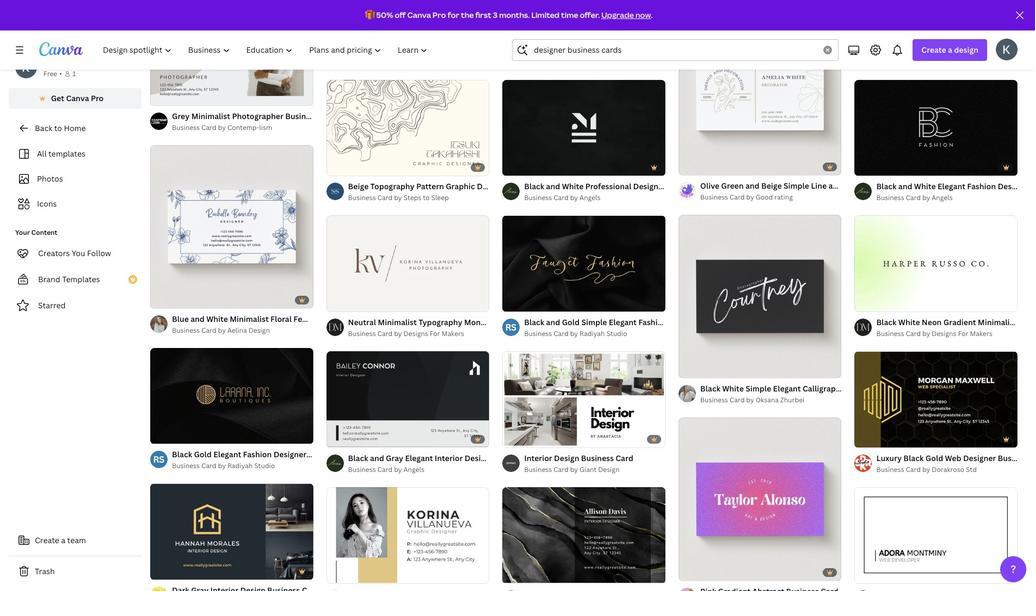 Task type: locate. For each thing, give the bounding box(es) containing it.
minimalist up business card by contemp-lism link
[[191, 111, 230, 121]]

2 horizontal spatial fashion
[[968, 182, 996, 192]]

0 vertical spatial simple
[[582, 317, 607, 328]]

studio down the in
[[629, 57, 650, 67]]

0 horizontal spatial rs link
[[150, 451, 168, 469]]

back to home
[[35, 123, 86, 133]]

business
[[557, 46, 590, 56], [524, 57, 552, 67], [877, 57, 905, 67], [285, 111, 318, 121], [172, 123, 200, 132], [512, 181, 544, 192], [668, 182, 701, 192], [701, 193, 728, 202], [348, 193, 376, 203], [524, 193, 552, 203], [877, 193, 905, 203], [556, 317, 589, 328], [704, 317, 737, 328], [172, 326, 200, 335], [348, 329, 376, 339], [524, 329, 552, 339], [877, 329, 905, 339], [847, 384, 880, 394], [701, 396, 728, 405], [308, 450, 341, 460], [499, 453, 532, 464], [581, 453, 614, 464], [998, 453, 1031, 464], [172, 462, 200, 471], [348, 465, 376, 475], [524, 465, 552, 475], [877, 465, 905, 475]]

angels inside black and white professional designer business card business card by angels
[[580, 193, 601, 203]]

by inside black and white elegant fashion designer b business card by angels
[[923, 193, 931, 203]]

1 vertical spatial fashion
[[639, 317, 667, 328]]

a for team
[[61, 536, 65, 546]]

0 vertical spatial a
[[948, 45, 953, 55]]

2 for black and white elegant fashion designer business card image
[[875, 163, 878, 171]]

white
[[562, 182, 584, 192], [915, 182, 936, 192], [899, 317, 920, 328], [723, 384, 744, 394]]

design right giant
[[598, 465, 620, 475]]

pro inside get canva pro button
[[91, 93, 104, 103]]

0 horizontal spatial makers
[[442, 329, 464, 339]]

business card by designs for makers link for neon
[[877, 329, 1018, 340]]

canva right off
[[408, 10, 431, 20]]

elegant for black and white elegant fashion designer b
[[938, 182, 966, 192]]

1 vertical spatial radiyah
[[228, 462, 253, 471]]

1 business card by designs for makers link from the left
[[348, 329, 490, 340]]

designs inside black white neon gradient minimalist typo business card by designs for makers
[[932, 329, 957, 339]]

oksana
[[756, 396, 779, 405]]

lines
[[968, 46, 987, 56]]

1 for black and gray elegant interior designer business card image
[[334, 435, 337, 443]]

1 of 3 for business card by oksana zhurbei
[[686, 365, 702, 373]]

1 vertical spatial simple
[[746, 384, 772, 394]]

gold inside black gold elegant fashion designer business name card business card by radiyah studio
[[194, 450, 212, 460]]

minimalist right neutral on the left bottom of page
[[378, 317, 417, 328]]

minimalist
[[396, 46, 435, 56], [927, 46, 966, 56], [191, 111, 230, 121], [378, 317, 417, 328], [978, 317, 1017, 328]]

0 horizontal spatial radiyah studio element
[[150, 451, 168, 469]]

1 for black and white elegant fashion designer business card image
[[863, 163, 866, 171]]

business card by steps to sleep link
[[348, 193, 490, 204]]

1 horizontal spatial cream
[[877, 46, 901, 56]]

0 horizontal spatial radiyah
[[228, 462, 253, 471]]

interior design business card link
[[524, 453, 634, 465]]

grey
[[656, 46, 673, 56], [172, 111, 190, 121]]

0 horizontal spatial angels
[[404, 465, 425, 475]]

0 horizontal spatial radiyah studio image
[[150, 451, 168, 469]]

angels inside black and white elegant fashion designer b business card by angels
[[932, 193, 953, 203]]

name
[[343, 450, 365, 460]]

elegant inside black and gold simple elegant fashion designer business card business card by radiyah studio
[[609, 317, 637, 328]]

neutral minimalist typography monogram photography business card business card by designs for makers
[[348, 317, 608, 339]]

pattern
[[416, 181, 444, 192]]

1 vertical spatial studio
[[607, 329, 627, 339]]

business card by angels link
[[524, 193, 666, 204], [877, 193, 1018, 204], [348, 465, 490, 476]]

first
[[476, 10, 492, 20]]

cream green minimalist lines single sided link
[[877, 45, 1036, 57]]

offer.
[[580, 10, 600, 20]]

studio down black and gold simple elegant fashion designer business card link
[[607, 329, 627, 339]]

makers
[[442, 329, 464, 339], [970, 329, 993, 339]]

business card by angels link for designer
[[524, 193, 666, 204]]

business card by radiyah studio link for fashion
[[172, 461, 313, 472]]

business inside the business card by good rating link
[[701, 193, 728, 202]]

2 business card by designs for makers link from the left
[[877, 329, 1018, 340]]

black and gold simple elegant fashion designer business card image
[[503, 216, 666, 312]]

of for modern creative graphic designer business card image
[[339, 571, 345, 579]]

to right back on the left top of the page
[[54, 123, 62, 133]]

1 of 3 link for business card by oksana zhurbei
[[679, 215, 842, 378]]

0 horizontal spatial cream
[[348, 46, 372, 56]]

rs link
[[503, 319, 520, 337], [150, 451, 168, 469]]

1 horizontal spatial canva
[[408, 10, 431, 20]]

black inside the "black white simple elegant calligraphy business card business card by oksana zhurbei"
[[701, 384, 721, 394]]

radiyah studio element
[[503, 319, 520, 337], [150, 451, 168, 469]]

1 horizontal spatial create
[[922, 45, 947, 55]]

black inside black and white professional designer business card business card by angels
[[524, 182, 545, 192]]

loyalty
[[583, 46, 610, 56]]

ash
[[640, 46, 654, 56]]

1 horizontal spatial to
[[423, 193, 430, 203]]

angels down "professional"
[[580, 193, 601, 203]]

team
[[67, 536, 86, 546]]

black inside black and white elegant fashion designer b business card by angels
[[877, 182, 897, 192]]

by inside 'grey minimalist photographer business card business card by contemp-lism'
[[218, 123, 226, 132]]

upgrade now button
[[602, 10, 651, 20]]

business card by designs for makers link down gradient
[[877, 329, 1018, 340]]

black white neon gradient minimalist typo business card by designs for makers
[[877, 317, 1036, 339]]

canva down loyalty at the top right of the page
[[580, 57, 599, 67]]

0 vertical spatial radiyah
[[580, 329, 605, 339]]

3 for blue and white minimalist floral feminine handmade personal business card design image
[[170, 295, 173, 304]]

1 for black white simple elegant calligraphy business card image
[[686, 365, 690, 373]]

by inside the "black white simple elegant calligraphy business card business card by oksana zhurbei"
[[747, 396, 754, 405]]

creative
[[601, 57, 627, 67]]

radiyah studio element for black and gold simple elegant fashion designer business card
[[503, 319, 520, 337]]

for down typography
[[430, 329, 440, 339]]

0 horizontal spatial design
[[249, 326, 270, 335]]

black inside luxury black gold web designer business c business card by dorakroso std
[[904, 453, 924, 464]]

1 for modern creative graphic designer business card image
[[334, 571, 337, 579]]

home
[[64, 123, 86, 133]]

gold inside black and gold simple elegant fashion designer business card business card by radiyah studio
[[562, 317, 580, 328]]

designs down black white neon gradient minimalist typo link
[[932, 329, 957, 339]]

for down gradient
[[958, 329, 969, 339]]

1 horizontal spatial fashion
[[639, 317, 667, 328]]

black white simple elegant calligraphy business card link
[[701, 383, 899, 395]]

cream green minimalist lines single sided business card image
[[855, 0, 1018, 40]]

create a design button
[[913, 39, 988, 61]]

black for black white neon gradient minimalist typo
[[877, 317, 897, 328]]

1 vertical spatial business card by radiyah studio link
[[172, 461, 313, 472]]

0 horizontal spatial create
[[35, 536, 59, 546]]

•
[[59, 69, 62, 78]]

create a team
[[35, 536, 86, 546]]

1 vertical spatial pro
[[91, 93, 104, 103]]

2 for "black gold elegant fashion designer business name card" image
[[170, 431, 173, 440]]

1 vertical spatial rs link
[[150, 451, 168, 469]]

radiyah studio image
[[503, 319, 520, 337], [150, 451, 168, 469]]

makers down typography
[[442, 329, 464, 339]]

cream left green at the top right
[[877, 46, 901, 56]]

by
[[570, 57, 578, 67], [923, 57, 931, 67], [218, 123, 226, 132], [747, 193, 754, 202], [394, 193, 402, 203], [570, 193, 578, 203], [923, 193, 931, 203], [218, 326, 226, 335], [394, 329, 402, 339], [570, 329, 578, 339], [923, 329, 931, 339], [747, 396, 754, 405], [218, 462, 226, 471], [394, 465, 402, 475], [570, 465, 578, 475], [923, 465, 931, 475]]

get canva pro
[[51, 93, 104, 103]]

beige topography pattern graphic designer business card image
[[326, 80, 490, 176]]

simple inside the "black white simple elegant calligraphy business card business card by oksana zhurbei"
[[746, 384, 772, 394]]

0 horizontal spatial for
[[430, 329, 440, 339]]

0 horizontal spatial pro
[[91, 93, 104, 103]]

and
[[546, 182, 560, 192], [899, 182, 913, 192], [546, 317, 560, 328], [370, 453, 384, 464]]

business inside business card by aelina design link
[[172, 326, 200, 335]]

0 horizontal spatial grey
[[172, 111, 190, 121]]

create left team
[[35, 536, 59, 546]]

kozachenko
[[949, 57, 986, 67]]

2 horizontal spatial design
[[598, 465, 620, 475]]

1 horizontal spatial design
[[554, 453, 580, 464]]

1 vertical spatial create
[[35, 536, 59, 546]]

create
[[922, 45, 947, 55], [35, 536, 59, 546]]

elegant inside black and gray elegant interior designer business card business card by angels
[[405, 453, 433, 464]]

and for black and gray elegant interior designer business card
[[370, 453, 384, 464]]

0 vertical spatial to
[[54, 123, 62, 133]]

black inside black gold elegant fashion designer business name card business card by radiyah studio
[[172, 450, 192, 460]]

50%
[[376, 10, 393, 20]]

business inside cream black minimalist modern monogram letter initial business card link
[[557, 46, 590, 56]]

2 horizontal spatial angels
[[932, 193, 953, 203]]

1 horizontal spatial radiyah studio element
[[503, 319, 520, 337]]

1 of 2 for black and gold marble watercolor business card image
[[510, 571, 526, 579]]

1 interior from the left
[[435, 453, 463, 464]]

a left team
[[61, 536, 65, 546]]

1 horizontal spatial pro
[[433, 10, 446, 20]]

0 horizontal spatial fashion
[[243, 450, 272, 460]]

1 vertical spatial radiyah studio image
[[150, 451, 168, 469]]

by inside cream green minimalist lines single sided  business card by olha kozachenko
[[923, 57, 931, 67]]

monogram
[[468, 46, 508, 56], [464, 317, 504, 328]]

0 horizontal spatial canva
[[66, 93, 89, 103]]

monogram right typography
[[464, 317, 504, 328]]

2 vertical spatial canva
[[66, 93, 89, 103]]

business inside black and white elegant fashion designer b business card by angels
[[877, 193, 905, 203]]

of for pink gradient abstract business card image
[[691, 568, 697, 576]]

1 horizontal spatial grey
[[656, 46, 673, 56]]

and inside black and gray elegant interior designer business card business card by angels
[[370, 453, 384, 464]]

2 horizontal spatial studio
[[629, 57, 650, 67]]

create up olha
[[922, 45, 947, 55]]

2 for the grey minimalist photographer business card
[[170, 93, 173, 101]]

web
[[945, 453, 962, 464]]

cream for cream black minimalist modern monogram letter initial business card
[[348, 46, 372, 56]]

4
[[346, 299, 350, 307]]

1 of 2 for white and black simple web developer business card image
[[863, 571, 878, 579]]

grey minimalist photographer business card image
[[150, 10, 313, 105]]

get
[[51, 93, 64, 103]]

for
[[430, 329, 440, 339], [958, 329, 969, 339]]

1 of 4 link
[[326, 216, 490, 312]]

designs
[[404, 329, 428, 339], [932, 329, 957, 339]]

1 vertical spatial 1 of 3
[[686, 365, 702, 373]]

by inside neutral minimalist typography monogram photography business card business card by designs for makers
[[394, 329, 402, 339]]

cream down 🎁 on the left top
[[348, 46, 372, 56]]

for
[[448, 10, 460, 20]]

🎁 50% off canva pro for the first 3 months. limited time offer. upgrade now .
[[365, 10, 653, 20]]

0 vertical spatial 1 of 3
[[158, 295, 173, 304]]

2 for black and gold marble watercolor business card image
[[522, 571, 526, 579]]

radiyah inside black gold elegant fashion designer business name card business card by radiyah studio
[[228, 462, 253, 471]]

2 makers from the left
[[970, 329, 993, 339]]

1 of 2 link
[[150, 9, 313, 106], [679, 12, 842, 175], [503, 80, 666, 176], [855, 80, 1018, 176], [503, 216, 666, 313], [855, 216, 1018, 312], [150, 348, 313, 444], [326, 352, 490, 448], [503, 352, 666, 448], [326, 488, 490, 584], [503, 488, 666, 584], [855, 488, 1018, 584]]

2 cream from the left
[[877, 46, 901, 56]]

black inside black white neon gradient minimalist typo business card by designs for makers
[[877, 317, 897, 328]]

1 vertical spatial to
[[423, 193, 430, 203]]

create inside create a team "button"
[[35, 536, 59, 546]]

0 vertical spatial design
[[249, 326, 270, 335]]

designer inside luxury black gold web designer business c business card by dorakroso std
[[964, 453, 996, 464]]

0 horizontal spatial interior
[[435, 453, 463, 464]]

design
[[955, 45, 979, 55]]

beige topography pattern graphic designer business card business card by steps to sleep
[[348, 181, 564, 203]]

elegant for black and gray elegant interior designer business card
[[405, 453, 433, 464]]

1 horizontal spatial angels
[[580, 193, 601, 203]]

angels down black and white elegant fashion designer b link at the right top of page
[[932, 193, 953, 203]]

simple inside black and gold simple elegant fashion designer business card business card by radiyah studio
[[582, 317, 607, 328]]

of for olive green and beige simple line art single-side business card for designer or decorator image at the right top of page
[[691, 162, 697, 171]]

kendall parks image
[[996, 39, 1018, 60]]

0 horizontal spatial a
[[61, 536, 65, 546]]

2 vertical spatial 1 of 3
[[686, 568, 702, 576]]

1 for "black gold elegant fashion designer business name card" image
[[158, 431, 161, 440]]

create inside create a design dropdown button
[[922, 45, 947, 55]]

1 of 3 link
[[150, 145, 313, 308], [679, 215, 842, 378], [679, 418, 842, 581]]

gold
[[562, 317, 580, 328], [194, 450, 212, 460], [926, 453, 944, 464]]

black and white professional designer business card image
[[503, 80, 666, 176]]

1 horizontal spatial makers
[[970, 329, 993, 339]]

0 horizontal spatial business card by angels link
[[348, 465, 490, 476]]

pro up back to home link
[[91, 93, 104, 103]]

dorakroso
[[932, 465, 965, 475]]

cream inside cream black minimalist modern monogram letter initial business card link
[[348, 46, 372, 56]]

black for black and gray elegant interior designer business card
[[348, 453, 368, 464]]

0 vertical spatial grey
[[656, 46, 673, 56]]

elegant for black white simple elegant calligraphy business card
[[773, 384, 801, 394]]

2 for modern creative graphic designer business card image
[[346, 571, 349, 579]]

1 horizontal spatial business card by angels link
[[524, 193, 666, 204]]

elegant inside black and white elegant fashion designer b business card by angels
[[938, 182, 966, 192]]

canva inside button
[[66, 93, 89, 103]]

1 for white and black simple web developer business card image
[[863, 571, 866, 579]]

card inside luxury black gold web designer business c business card by dorakroso std
[[906, 465, 921, 475]]

2 interior from the left
[[524, 453, 552, 464]]

contemp-
[[228, 123, 259, 132]]

interior up business card by giant design link
[[524, 453, 552, 464]]

1 of 2
[[158, 93, 173, 101], [686, 162, 702, 171], [510, 163, 526, 171], [863, 163, 878, 171], [863, 299, 878, 307], [510, 300, 526, 308], [158, 431, 173, 440], [334, 435, 349, 443], [510, 435, 526, 443], [334, 571, 349, 579], [510, 571, 526, 579], [863, 571, 878, 579]]

radiyah down 'black gold elegant fashion designer business name card' link
[[228, 462, 253, 471]]

1 horizontal spatial gold
[[562, 317, 580, 328]]

fashion inside black and white elegant fashion designer b business card by angels
[[968, 182, 996, 192]]

black for black white simple elegant calligraphy business card
[[701, 384, 721, 394]]

0 horizontal spatial business card by radiyah studio link
[[172, 461, 313, 472]]

black and gold simple elegant fashion designer business card link
[[524, 317, 756, 329]]

None search field
[[513, 39, 839, 61]]

1 designs from the left
[[404, 329, 428, 339]]

black gold elegant fashion designer business name card business card by radiyah studio
[[172, 450, 384, 471]]

design
[[249, 326, 270, 335], [554, 453, 580, 464], [598, 465, 620, 475]]

modern creative graphic designer business card image
[[326, 488, 490, 584]]

cream inside cream green minimalist lines single sided  business card by olha kozachenko
[[877, 46, 901, 56]]

pro left for
[[433, 10, 446, 20]]

interior right gray
[[435, 453, 463, 464]]

black for black and gold simple elegant fashion designer business card
[[524, 317, 545, 328]]

centric
[[726, 46, 753, 56]]

1 horizontal spatial for
[[958, 329, 969, 339]]

0 horizontal spatial to
[[54, 123, 62, 133]]

1 horizontal spatial business card by designs for makers link
[[877, 329, 1018, 340]]

designs down typography
[[404, 329, 428, 339]]

0 vertical spatial canva
[[408, 10, 431, 20]]

of for the grey minimalist photographer business card
[[162, 93, 169, 101]]

1 cream from the left
[[348, 46, 372, 56]]

1 horizontal spatial a
[[948, 45, 953, 55]]

0 vertical spatial radiyah studio image
[[503, 319, 520, 337]]

interior design business card business card by giant design
[[524, 453, 634, 475]]

studio
[[629, 57, 650, 67], [607, 329, 627, 339], [254, 462, 275, 471]]

1 vertical spatial grey
[[172, 111, 190, 121]]

rs link for black and gold simple elegant fashion designer business card
[[503, 319, 520, 337]]

a up business card by olha kozachenko link
[[948, 45, 953, 55]]

studio inside black gold elegant fashion designer business name card business card by radiyah studio
[[254, 462, 275, 471]]

of for neutral minimalist typography monogram photography business card
[[339, 299, 345, 307]]

of for black white neon gradient minimalist typographic business card 'image'
[[867, 299, 873, 307]]

1 of 3
[[158, 295, 173, 304], [686, 365, 702, 373], [686, 568, 702, 576]]

starred link
[[9, 295, 142, 317]]

1 vertical spatial design
[[554, 453, 580, 464]]

2 for white and black simple web developer business card image
[[875, 571, 878, 579]]

black
[[374, 46, 394, 56], [524, 182, 545, 192], [877, 182, 897, 192], [524, 317, 545, 328], [877, 317, 897, 328], [701, 384, 721, 394], [172, 450, 192, 460], [348, 453, 368, 464], [904, 453, 924, 464]]

gold inside luxury black gold web designer business c business card by dorakroso std
[[926, 453, 944, 464]]

by inside black white neon gradient minimalist typo business card by designs for makers
[[923, 329, 931, 339]]

black inside black and gold simple elegant fashion designer business card business card by radiyah studio
[[524, 317, 545, 328]]

of for black and white elegant fashion designer business card image
[[867, 163, 873, 171]]

and inside black and gold simple elegant fashion designer business card business card by radiyah studio
[[546, 317, 560, 328]]

typo
[[1019, 317, 1036, 328]]

radiyah inside black and gold simple elegant fashion designer business card business card by radiyah studio
[[580, 329, 605, 339]]

1 of 2 for "black gold elegant fashion designer business name card" image
[[158, 431, 173, 440]]

get canva pro button
[[9, 88, 142, 109]]

1 of 2 for the grey minimalist photographer business card
[[158, 93, 173, 101]]

a inside dropdown button
[[948, 45, 953, 55]]

design up business card by giant design link
[[554, 453, 580, 464]]

card inside cream green minimalist lines single sided  business card by olha kozachenko
[[906, 57, 921, 67]]

minimalist left typo
[[978, 317, 1017, 328]]

radiyah down black and gold simple elegant fashion designer business card link
[[580, 329, 605, 339]]

by inside black gold elegant fashion designer business name card business card by radiyah studio
[[218, 462, 226, 471]]

grey inside 'grey minimalist photographer business card business card by contemp-lism'
[[172, 111, 190, 121]]

1 horizontal spatial interior
[[524, 453, 552, 464]]

minimalist down cream black minimalist modern monogram letter initial business card image
[[396, 46, 435, 56]]

black inside black and gray elegant interior designer business card business card by angels
[[348, 453, 368, 464]]

1 makers from the left
[[442, 329, 464, 339]]

olive green and beige simple line art single-side business card for designer or decorator image
[[679, 12, 842, 175]]

canva right get
[[66, 93, 89, 103]]

zhurbei
[[781, 396, 805, 405]]

0 horizontal spatial studio
[[254, 462, 275, 471]]

0 vertical spatial create
[[922, 45, 947, 55]]

2 vertical spatial fashion
[[243, 450, 272, 460]]

to inside "beige topography pattern graphic designer business card business card by steps to sleep"
[[423, 193, 430, 203]]

minimalist up business card by olha kozachenko link
[[927, 46, 966, 56]]

cream for cream green minimalist lines single sided  business card by olha kozachenko
[[877, 46, 901, 56]]

in
[[631, 46, 638, 56]]

2 vertical spatial studio
[[254, 462, 275, 471]]

business card by canva creative studio link
[[524, 57, 666, 68]]

0 vertical spatial fashion
[[968, 182, 996, 192]]

neutral minimalist typography monogram photography business card image
[[326, 216, 490, 312]]

makers down gradient
[[970, 329, 993, 339]]

1 horizontal spatial radiyah studio image
[[503, 319, 520, 337]]

1 vertical spatial monogram
[[464, 317, 504, 328]]

and inside black and white professional designer business card business card by angels
[[546, 182, 560, 192]]

grey inside "beauty & retail loyalty card in ash grey brown photo-centric style business card by canva creative studio"
[[656, 46, 673, 56]]

angels for elegant
[[932, 193, 953, 203]]

0 horizontal spatial simple
[[582, 317, 607, 328]]

to down pattern
[[423, 193, 430, 203]]

a for design
[[948, 45, 953, 55]]

photo-
[[701, 46, 726, 56]]

1 vertical spatial canva
[[580, 57, 599, 67]]

0 vertical spatial studio
[[629, 57, 650, 67]]

1 vertical spatial radiyah studio element
[[150, 451, 168, 469]]

content
[[31, 228, 57, 237]]

card
[[592, 46, 610, 56], [612, 46, 630, 56], [554, 57, 569, 67], [906, 57, 921, 67], [320, 111, 338, 121], [201, 123, 216, 132], [546, 181, 564, 192], [703, 182, 720, 192], [730, 193, 745, 202], [378, 193, 393, 203], [554, 193, 569, 203], [906, 193, 921, 203], [591, 317, 608, 328], [739, 317, 756, 328], [201, 326, 216, 335], [378, 329, 393, 339], [554, 329, 569, 339], [906, 329, 921, 339], [882, 384, 899, 394], [730, 396, 745, 405], [366, 450, 384, 460], [534, 453, 552, 464], [616, 453, 634, 464], [201, 462, 216, 471], [378, 465, 393, 475], [554, 465, 569, 475], [906, 465, 921, 475]]

2 horizontal spatial gold
[[926, 453, 944, 464]]

2 for from the left
[[958, 329, 969, 339]]

0 vertical spatial rs link
[[503, 319, 520, 337]]

white and black simple web developer business card image
[[855, 488, 1018, 584]]

sleep
[[431, 193, 449, 203]]

elegant inside the "black white simple elegant calligraphy business card business card by oksana zhurbei"
[[773, 384, 801, 394]]

1 horizontal spatial designs
[[932, 329, 957, 339]]

1 horizontal spatial business card by radiyah studio link
[[524, 329, 666, 340]]

minimalist inside cream black minimalist modern monogram letter initial business card link
[[396, 46, 435, 56]]

1 vertical spatial a
[[61, 536, 65, 546]]

fashion inside black and gold simple elegant fashion designer business card business card by radiyah studio
[[639, 317, 667, 328]]

of for black and white professional designer business card image
[[515, 163, 521, 171]]

professional
[[586, 182, 632, 192]]

0 horizontal spatial designs
[[404, 329, 428, 339]]

0 horizontal spatial gold
[[194, 450, 212, 460]]

of for black and gray elegant interior designer business card image
[[339, 435, 345, 443]]

3
[[493, 10, 498, 20], [170, 295, 173, 304], [698, 365, 702, 373], [698, 568, 702, 576]]

1 horizontal spatial studio
[[607, 329, 627, 339]]

brown
[[675, 46, 699, 56]]

business card by angels link for interior
[[348, 465, 490, 476]]

1 horizontal spatial simple
[[746, 384, 772, 394]]

minimalist inside black white neon gradient minimalist typo business card by designs for makers
[[978, 317, 1017, 328]]

business card by angels link for fashion
[[877, 193, 1018, 204]]

2 horizontal spatial canva
[[580, 57, 599, 67]]

0 horizontal spatial business card by designs for makers link
[[348, 329, 490, 340]]

0 vertical spatial radiyah studio element
[[503, 319, 520, 337]]

1 horizontal spatial rs link
[[503, 319, 520, 337]]

2 horizontal spatial business card by angels link
[[877, 193, 1018, 204]]

studio down 'black gold elegant fashion designer business name card' link
[[254, 462, 275, 471]]

2 designs from the left
[[932, 329, 957, 339]]

and inside black and white elegant fashion designer b business card by angels
[[899, 182, 913, 192]]

a inside "button"
[[61, 536, 65, 546]]

0 vertical spatial business card by radiyah studio link
[[524, 329, 666, 340]]

monogram left letter
[[468, 46, 508, 56]]

a
[[948, 45, 953, 55], [61, 536, 65, 546]]

business card by designs for makers link down typography
[[348, 329, 490, 340]]

business card by good rating link
[[701, 192, 842, 203]]

create a team button
[[9, 530, 142, 552]]

1 for from the left
[[430, 329, 440, 339]]

grey minimalist photographer business card business card by contemp-lism
[[172, 111, 338, 132]]

to
[[54, 123, 62, 133], [423, 193, 430, 203]]

designer inside black and white professional designer business card business card by angels
[[633, 182, 666, 192]]

fashion inside black gold elegant fashion designer business name card business card by radiyah studio
[[243, 450, 272, 460]]

gold for black
[[562, 317, 580, 328]]

design right aelina
[[249, 326, 270, 335]]

1 horizontal spatial radiyah
[[580, 329, 605, 339]]

angels down black and gray elegant interior designer business card link
[[404, 465, 425, 475]]



Task type: vqa. For each thing, say whether or not it's contained in the screenshot.
Designs
yes



Task type: describe. For each thing, give the bounding box(es) containing it.
angels for professional
[[580, 193, 601, 203]]

time
[[561, 10, 579, 20]]

interior inside interior design business card business card by giant design
[[524, 453, 552, 464]]

radiyah studio element for black gold elegant fashion designer business name card
[[150, 451, 168, 469]]

black and gray elegant interior designer business card link
[[348, 453, 552, 465]]

2 for black and white professional designer business card image
[[522, 163, 526, 171]]

and for black and gold simple elegant fashion designer business card
[[546, 317, 560, 328]]

beauty & retail loyalty card in ash grey brown photo-centric style link
[[524, 45, 773, 57]]

retail
[[559, 46, 581, 56]]

blue and white minimalist floral feminine handmade personal business card design image
[[150, 145, 313, 308]]

minimalist inside 'grey minimalist photographer business card business card by contemp-lism'
[[191, 111, 230, 121]]

top level navigation element
[[96, 39, 437, 61]]

business card by oksana zhurbei link
[[701, 395, 842, 406]]

and for black and white elegant fashion designer b
[[899, 182, 913, 192]]

black white neon gradient minimalist typographic business card image
[[855, 216, 1018, 312]]

minimalist inside cream green minimalist lines single sided  business card by olha kozachenko
[[927, 46, 966, 56]]

black and gray elegant interior designer business card image
[[326, 352, 490, 448]]

rs link for black gold elegant fashion designer business name card
[[150, 451, 168, 469]]

gold for luxury
[[926, 453, 944, 464]]

your
[[15, 228, 30, 237]]

luxury black gold web designer business c link
[[877, 453, 1036, 465]]

rating
[[775, 193, 793, 202]]

1 for interior design business card image
[[510, 435, 513, 443]]

1 for blue and white minimalist floral feminine handmade personal business card design image
[[158, 295, 161, 304]]

of for blue and white minimalist floral feminine handmade personal business card design image
[[162, 295, 169, 304]]

designer inside black and gray elegant interior designer business card business card by angels
[[465, 453, 498, 464]]

by inside luxury black gold web designer business c business card by dorakroso std
[[923, 465, 931, 475]]

business card by aelina design link
[[172, 325, 313, 336]]

1 of 4
[[334, 299, 350, 307]]

makers inside neutral minimalist typography monogram photography business card business card by designs for makers
[[442, 329, 464, 339]]

your content
[[15, 228, 57, 237]]

upgrade
[[602, 10, 634, 20]]

by inside black and gray elegant interior designer business card business card by angels
[[394, 465, 402, 475]]

good
[[756, 193, 773, 202]]

by inside black and white professional designer business card business card by angels
[[570, 193, 578, 203]]

3 for pink gradient abstract business card image
[[698, 568, 702, 576]]

2 for olive green and beige simple line art single-side business card for designer or decorator image at the right top of page
[[698, 162, 702, 171]]

2 for interior design business card image
[[522, 435, 526, 443]]

aelina
[[228, 326, 247, 335]]

of for interior design business card image
[[515, 435, 521, 443]]

0 vertical spatial monogram
[[468, 46, 508, 56]]

std
[[966, 465, 977, 475]]

designer inside black gold elegant fashion designer business name card business card by radiyah studio
[[274, 450, 307, 460]]

minimalist inside neutral minimalist typography monogram photography business card business card by designs for makers
[[378, 317, 417, 328]]

by inside "beige topography pattern graphic designer business card business card by steps to sleep"
[[394, 193, 402, 203]]

radiyah studio image for black and gold simple elegant fashion designer business card
[[503, 319, 520, 337]]

luxury black gold web designer business c business card by dorakroso std
[[877, 453, 1036, 475]]

lism
[[259, 123, 272, 132]]

black and white elegant fashion designer business card image
[[855, 80, 1018, 176]]

trash link
[[9, 561, 142, 583]]

designer inside black and white elegant fashion designer b business card by angels
[[998, 182, 1031, 192]]

free •
[[44, 69, 62, 78]]

photography
[[506, 317, 554, 328]]

designs inside neutral minimalist typography monogram photography business card business card by designs for makers
[[404, 329, 428, 339]]

neutral
[[348, 317, 376, 328]]

0 vertical spatial pro
[[433, 10, 446, 20]]

.
[[651, 10, 653, 20]]

by inside black and gold simple elegant fashion designer business card business card by radiyah studio
[[570, 329, 578, 339]]

1 for neutral minimalist typography monogram photography business card
[[334, 299, 337, 307]]

photos
[[37, 174, 63, 184]]

1 of 2 for olive green and beige simple line art single-side business card for designer or decorator image at the right top of page
[[686, 162, 702, 171]]

by inside interior design business card business card by giant design
[[570, 465, 578, 475]]

business card by designs for makers link for typography
[[348, 329, 490, 340]]

black for black gold elegant fashion designer business name card
[[172, 450, 192, 460]]

2 vertical spatial design
[[598, 465, 620, 475]]

of for "black gold elegant fashion designer business name card" image
[[162, 431, 169, 440]]

studio inside black and gold simple elegant fashion designer business card business card by radiyah studio
[[607, 329, 627, 339]]

makers inside black white neon gradient minimalist typo business card by designs for makers
[[970, 329, 993, 339]]

1 of 3 link for business card by aelina design
[[150, 145, 313, 308]]

creators
[[38, 248, 70, 259]]

business card by olha kozachenko link
[[877, 57, 1018, 68]]

monogram inside neutral minimalist typography monogram photography business card business card by designs for makers
[[464, 317, 504, 328]]

black and gold marble watercolor business card image
[[503, 488, 666, 584]]

of for white and black simple web developer business card image
[[867, 571, 873, 579]]

beige topography pattern graphic designer business card link
[[348, 181, 564, 193]]

1 for black and gold marble watercolor business card image
[[510, 571, 513, 579]]

card inside black and white elegant fashion designer b business card by angels
[[906, 193, 921, 203]]

you
[[72, 248, 85, 259]]

1 for black white neon gradient minimalist typographic business card 'image'
[[863, 299, 866, 307]]

follow
[[87, 248, 111, 259]]

cream black minimalist modern monogram letter initial business card image
[[326, 0, 490, 40]]

free
[[44, 69, 57, 78]]

sided
[[1014, 46, 1035, 56]]

business card by giant design link
[[524, 465, 634, 476]]

trash
[[35, 567, 55, 577]]

black and white elegant fashion designer b business card by angels
[[877, 182, 1036, 203]]

1 of 2 for interior design business card image
[[510, 435, 526, 443]]

gray
[[386, 453, 403, 464]]

icons
[[37, 199, 57, 209]]

giant
[[580, 465, 597, 475]]

for inside neutral minimalist typography monogram photography business card business card by designs for makers
[[430, 329, 440, 339]]

and for black and white professional designer business card
[[546, 182, 560, 192]]

3 for black white simple elegant calligraphy business card image
[[698, 365, 702, 373]]

business card by good rating
[[701, 193, 793, 202]]

1 for black and white professional designer business card image
[[510, 163, 513, 171]]

for inside black white neon gradient minimalist typo business card by designs for makers
[[958, 329, 969, 339]]

create for create a team
[[35, 536, 59, 546]]

style
[[754, 46, 773, 56]]

gradient
[[944, 317, 976, 328]]

1 for pink gradient abstract business card image
[[686, 568, 690, 576]]

black gold elegant fashion designer business name card link
[[172, 449, 384, 461]]

elegant inside black gold elegant fashion designer business name card business card by radiyah studio
[[214, 450, 241, 460]]

back to home link
[[9, 118, 142, 139]]

black and white elegant fashion designer b link
[[877, 181, 1036, 193]]

modern
[[437, 46, 466, 56]]

white inside black and white professional designer business card business card by angels
[[562, 182, 584, 192]]

beige
[[348, 181, 369, 192]]

1 of 2 for black and white elegant fashion designer business card image
[[863, 163, 878, 171]]

cream black minimalist modern monogram letter initial business card
[[348, 46, 610, 56]]

$
[[1007, 571, 1010, 580]]

letter
[[510, 46, 532, 56]]

templates
[[62, 274, 100, 285]]

luxury black gold web designer business card image
[[855, 352, 1018, 448]]

black for black and white elegant fashion designer b
[[877, 182, 897, 192]]

white inside black and white elegant fashion designer b business card by angels
[[915, 182, 936, 192]]

cream green minimalist lines single sided  business card by olha kozachenko
[[877, 46, 1036, 67]]

of for black and gold marble watercolor business card image
[[515, 571, 521, 579]]

business inside black white neon gradient minimalist typo business card by designs for makers
[[877, 329, 905, 339]]

2 for black white neon gradient minimalist typographic business card 'image'
[[875, 299, 878, 307]]

1 of 2 for black and gray elegant interior designer business card image
[[334, 435, 349, 443]]

Search search field
[[534, 40, 817, 60]]

1 of 2 for black white neon gradient minimalist typographic business card 'image'
[[863, 299, 878, 307]]

angels inside black and gray elegant interior designer business card business card by angels
[[404, 465, 425, 475]]

card inside black white neon gradient minimalist typo business card by designs for makers
[[906, 329, 921, 339]]

1 of 2 for black and white professional designer business card image
[[510, 163, 526, 171]]

creators you follow link
[[9, 243, 142, 265]]

off
[[395, 10, 406, 20]]

brand
[[38, 274, 60, 285]]

white inside the "black white simple elegant calligraphy business card business card by oksana zhurbei"
[[723, 384, 744, 394]]

of for black white simple elegant calligraphy business card image
[[691, 365, 697, 373]]

2 for black and gray elegant interior designer business card image
[[346, 435, 349, 443]]

🎁
[[365, 10, 375, 20]]

starred
[[38, 301, 66, 311]]

business card by contemp-lism link
[[172, 122, 313, 133]]

1 of 2 for modern creative graphic designer business card image
[[334, 571, 349, 579]]

by inside "beauty & retail loyalty card in ash grey brown photo-centric style business card by canva creative studio"
[[570, 57, 578, 67]]

black for black and white professional designer business card
[[524, 182, 545, 192]]

dark gray interior design business card image
[[150, 484, 313, 580]]

initial
[[534, 46, 556, 56]]

beauty & retail loyalty card in ash grey brown photo-centric style business card by canva creative studio
[[524, 46, 773, 67]]

months.
[[499, 10, 530, 20]]

business inside "beauty & retail loyalty card in ash grey brown photo-centric style business card by canva creative studio"
[[524, 57, 552, 67]]

interior design business card image
[[503, 352, 666, 448]]

neon
[[922, 317, 942, 328]]

beauty
[[524, 46, 551, 56]]

studio inside "beauty & retail loyalty card in ash grey brown photo-centric style business card by canva creative studio"
[[629, 57, 650, 67]]

designer inside "beige topography pattern graphic designer business card business card by steps to sleep"
[[477, 181, 510, 192]]

pink gradient abstract business card image
[[679, 418, 842, 581]]

topography
[[371, 181, 415, 192]]

1 for the grey minimalist photographer business card
[[158, 93, 161, 101]]

interior inside black and gray elegant interior designer business card business card by angels
[[435, 453, 463, 464]]

templates
[[48, 149, 85, 159]]

create for create a design
[[922, 45, 947, 55]]

business card by radiyah studio link for simple
[[524, 329, 666, 340]]

white inside black white neon gradient minimalist typo business card by designs for makers
[[899, 317, 920, 328]]

business inside cream green minimalist lines single sided  business card by olha kozachenko
[[877, 57, 905, 67]]

black and gold simple elegant fashion designer business card business card by radiyah studio
[[524, 317, 756, 339]]

all templates
[[37, 149, 85, 159]]

b
[[1033, 182, 1036, 192]]

black white neon gradient minimalist typo link
[[877, 317, 1036, 329]]

creators you follow
[[38, 248, 111, 259]]

graphic
[[446, 181, 475, 192]]

1 for olive green and beige simple line art single-side business card for designer or decorator image at the right top of page
[[686, 162, 690, 171]]

brand templates link
[[9, 269, 142, 291]]

business card by aelina design
[[172, 326, 270, 335]]

canva inside "beauty & retail loyalty card in ash grey brown photo-centric style business card by canva creative studio"
[[580, 57, 599, 67]]

personal
[[44, 57, 76, 68]]

designer inside black and gold simple elegant fashion designer business card business card by radiyah studio
[[669, 317, 702, 328]]

1 of 3 for business card by aelina design
[[158, 295, 173, 304]]

black white simple elegant calligraphy business card image
[[679, 215, 842, 378]]

luxury
[[877, 453, 902, 464]]

back
[[35, 123, 52, 133]]

black gold elegant fashion designer business name card image
[[150, 348, 313, 444]]

radiyah studio image for black gold elegant fashion designer business name card
[[150, 451, 168, 469]]

single
[[989, 46, 1012, 56]]



